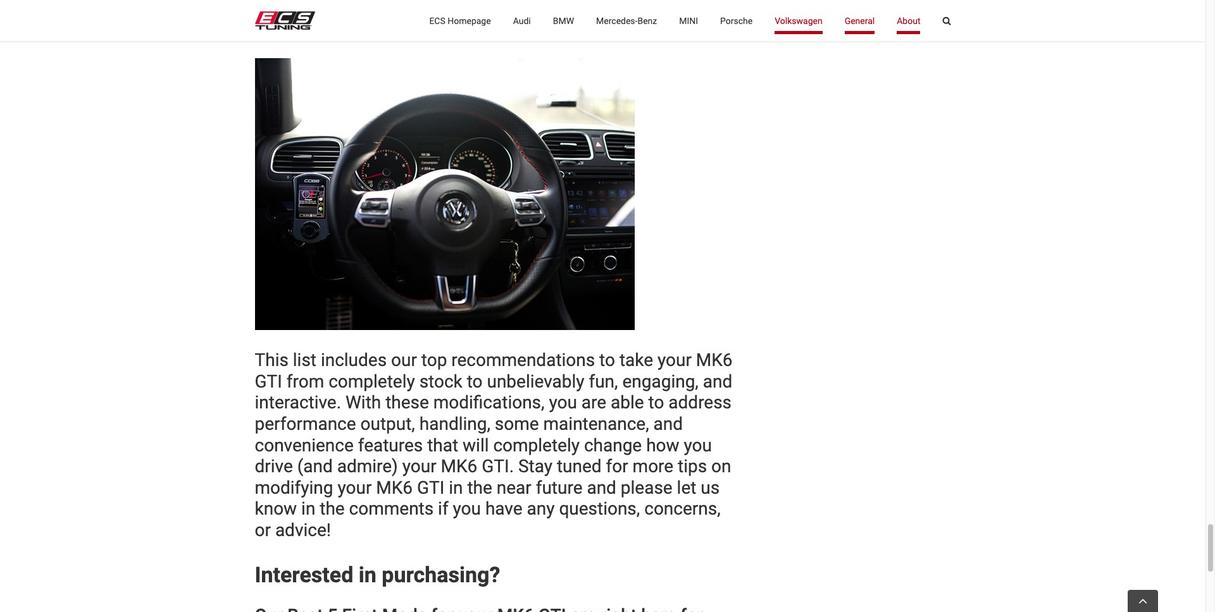 Task type: locate. For each thing, give the bounding box(es) containing it.
advice!
[[275, 520, 331, 541]]

questions,
[[559, 499, 640, 520]]

0 horizontal spatial the
[[320, 499, 345, 520]]

1 vertical spatial you
[[684, 435, 712, 456]]

please
[[621, 478, 673, 499]]

stock
[[419, 371, 463, 392]]

1 horizontal spatial completely
[[493, 435, 580, 456]]

in
[[449, 478, 463, 499], [301, 499, 315, 520], [359, 563, 377, 588]]

address
[[669, 393, 732, 414]]

your down the that
[[402, 456, 437, 477]]

on
[[712, 456, 731, 477]]

2 horizontal spatial in
[[449, 478, 463, 499]]

gti
[[255, 371, 282, 392], [417, 478, 445, 499]]

completely up the with
[[329, 371, 415, 392]]

and
[[703, 371, 733, 392], [654, 414, 683, 435], [587, 478, 616, 499]]

top
[[421, 350, 447, 371]]

ecs homepage link
[[429, 0, 491, 41]]

1 horizontal spatial and
[[654, 414, 683, 435]]

and up how
[[654, 414, 683, 435]]

mercedes-
[[596, 16, 638, 26]]

and up the questions,
[[587, 478, 616, 499]]

ecs homepage
[[429, 16, 491, 26]]

future
[[536, 478, 583, 499]]

the down gti.
[[467, 478, 492, 499]]

0 vertical spatial completely
[[329, 371, 415, 392]]

you up tips
[[684, 435, 712, 456]]

with
[[346, 393, 381, 414]]

the up advice!
[[320, 499, 345, 520]]

includes
[[321, 350, 387, 371]]

performance
[[255, 414, 356, 435]]

have
[[485, 499, 523, 520]]

your up engaging,
[[658, 350, 692, 371]]

drive
[[255, 456, 293, 477]]

mini link
[[679, 0, 698, 41]]

0 vertical spatial and
[[703, 371, 733, 392]]

this list includes our top recommendations to take your mk6 gti from completely stock to unbelievably fun, engaging, and interactive. with these modifications, you are able to address performance output, handling, some maintenance, and convenience features that will completely change how you drive (and admire) your mk6 gti. stay tuned for more tips on modifying your mk6 gti in the near future and please let us know in the comments if you have any questions, concerns, or advice!
[[255, 350, 733, 541]]

concerns,
[[645, 499, 721, 520]]

homepage
[[448, 16, 491, 26]]

to up fun,
[[600, 350, 615, 371]]

our
[[391, 350, 417, 371]]

1 vertical spatial the
[[320, 499, 345, 520]]

volkswagen link
[[775, 0, 823, 41]]

mk6 down the that
[[441, 456, 478, 477]]

general
[[845, 16, 875, 26]]

bmw link
[[553, 0, 574, 41]]

interested
[[255, 563, 353, 588]]

to up modifications,
[[467, 371, 483, 392]]

the
[[467, 478, 492, 499], [320, 499, 345, 520]]

and up address
[[703, 371, 733, 392]]

2 vertical spatial you
[[453, 499, 481, 520]]

0 vertical spatial gti
[[255, 371, 282, 392]]

(and
[[297, 456, 333, 477]]

2 vertical spatial and
[[587, 478, 616, 499]]

1 vertical spatial gti
[[417, 478, 445, 499]]

about link
[[897, 0, 921, 41]]

1 horizontal spatial mk6
[[441, 456, 478, 477]]

will
[[463, 435, 489, 456]]

0 horizontal spatial completely
[[329, 371, 415, 392]]

completely
[[329, 371, 415, 392], [493, 435, 580, 456]]

mercedes-benz link
[[596, 0, 657, 41]]

your down admire)
[[338, 478, 372, 499]]

comments
[[349, 499, 434, 520]]

engaging,
[[623, 371, 699, 392]]

maintenance,
[[543, 414, 649, 435]]

audi
[[513, 16, 531, 26]]

any
[[527, 499, 555, 520]]

ecs
[[429, 16, 445, 26]]

output,
[[361, 414, 415, 435]]

able
[[611, 393, 644, 414]]

mk6
[[696, 350, 733, 371], [441, 456, 478, 477], [376, 478, 413, 499]]

you
[[549, 393, 577, 414], [684, 435, 712, 456], [453, 499, 481, 520]]

0 horizontal spatial in
[[301, 499, 315, 520]]

2 vertical spatial in
[[359, 563, 377, 588]]

gti up if
[[417, 478, 445, 499]]

mk6 up address
[[696, 350, 733, 371]]

tips
[[678, 456, 707, 477]]

gti down this
[[255, 371, 282, 392]]

handling,
[[420, 414, 491, 435]]

2 horizontal spatial and
[[703, 371, 733, 392]]

you right if
[[453, 499, 481, 520]]

change
[[584, 435, 642, 456]]

2 horizontal spatial your
[[658, 350, 692, 371]]

purchasing?
[[382, 563, 500, 588]]

completely up stay
[[493, 435, 580, 456]]

0 horizontal spatial you
[[453, 499, 481, 520]]

to down engaging,
[[649, 393, 664, 414]]

1 horizontal spatial in
[[359, 563, 377, 588]]

to
[[600, 350, 615, 371], [467, 371, 483, 392], [649, 393, 664, 414]]

for
[[606, 456, 628, 477]]

your
[[658, 350, 692, 371], [402, 456, 437, 477], [338, 478, 372, 499]]

mk6 up comments
[[376, 478, 413, 499]]

1 horizontal spatial you
[[549, 393, 577, 414]]

0 horizontal spatial your
[[338, 478, 372, 499]]

know
[[255, 499, 297, 520]]

you left the are
[[549, 393, 577, 414]]

1 horizontal spatial the
[[467, 478, 492, 499]]



Task type: describe. For each thing, give the bounding box(es) containing it.
if
[[438, 499, 449, 520]]

tuned
[[557, 456, 602, 477]]

fun,
[[589, 371, 618, 392]]

1 vertical spatial and
[[654, 414, 683, 435]]

are
[[582, 393, 607, 414]]

stay
[[518, 456, 553, 477]]

unbelievably
[[487, 371, 585, 392]]

0 vertical spatial in
[[449, 478, 463, 499]]

ecs tuning logo image
[[255, 11, 315, 30]]

us
[[701, 478, 720, 499]]

0 vertical spatial the
[[467, 478, 492, 499]]

2 horizontal spatial you
[[684, 435, 712, 456]]

mini
[[679, 16, 698, 26]]

benz
[[638, 16, 657, 26]]

interactive.
[[255, 393, 341, 414]]

modifying
[[255, 478, 333, 499]]

these
[[386, 393, 429, 414]]

1 horizontal spatial gti
[[417, 478, 445, 499]]

let
[[677, 478, 697, 499]]

0 horizontal spatial to
[[467, 371, 483, 392]]

0 horizontal spatial and
[[587, 478, 616, 499]]

1 horizontal spatial to
[[600, 350, 615, 371]]

admire)
[[337, 456, 398, 477]]

about
[[897, 16, 921, 26]]

mercedes-benz
[[596, 16, 657, 26]]

0 horizontal spatial gti
[[255, 371, 282, 392]]

that
[[427, 435, 458, 456]]

porsche link
[[720, 0, 753, 41]]

features
[[358, 435, 423, 456]]

convenience
[[255, 435, 354, 456]]

2 horizontal spatial mk6
[[696, 350, 733, 371]]

gti.
[[482, 456, 514, 477]]

1 horizontal spatial your
[[402, 456, 437, 477]]

this
[[255, 350, 289, 371]]

list
[[293, 350, 316, 371]]

how
[[646, 435, 680, 456]]

near
[[497, 478, 532, 499]]

volkswagen
[[775, 16, 823, 26]]

0 horizontal spatial mk6
[[376, 478, 413, 499]]

or
[[255, 520, 271, 541]]

from
[[287, 371, 324, 392]]

0 vertical spatial you
[[549, 393, 577, 414]]

porsche
[[720, 16, 753, 26]]

1 vertical spatial in
[[301, 499, 315, 520]]

some
[[495, 414, 539, 435]]

audi link
[[513, 0, 531, 41]]

bmw
[[553, 16, 574, 26]]

take
[[620, 350, 653, 371]]

2 horizontal spatial to
[[649, 393, 664, 414]]

recommendations
[[452, 350, 595, 371]]

modifications,
[[433, 393, 545, 414]]

more
[[633, 456, 674, 477]]

general link
[[845, 0, 875, 41]]

interested in purchasing?
[[255, 563, 500, 588]]

1 vertical spatial completely
[[493, 435, 580, 456]]



Task type: vqa. For each thing, say whether or not it's contained in the screenshot.
East
no



